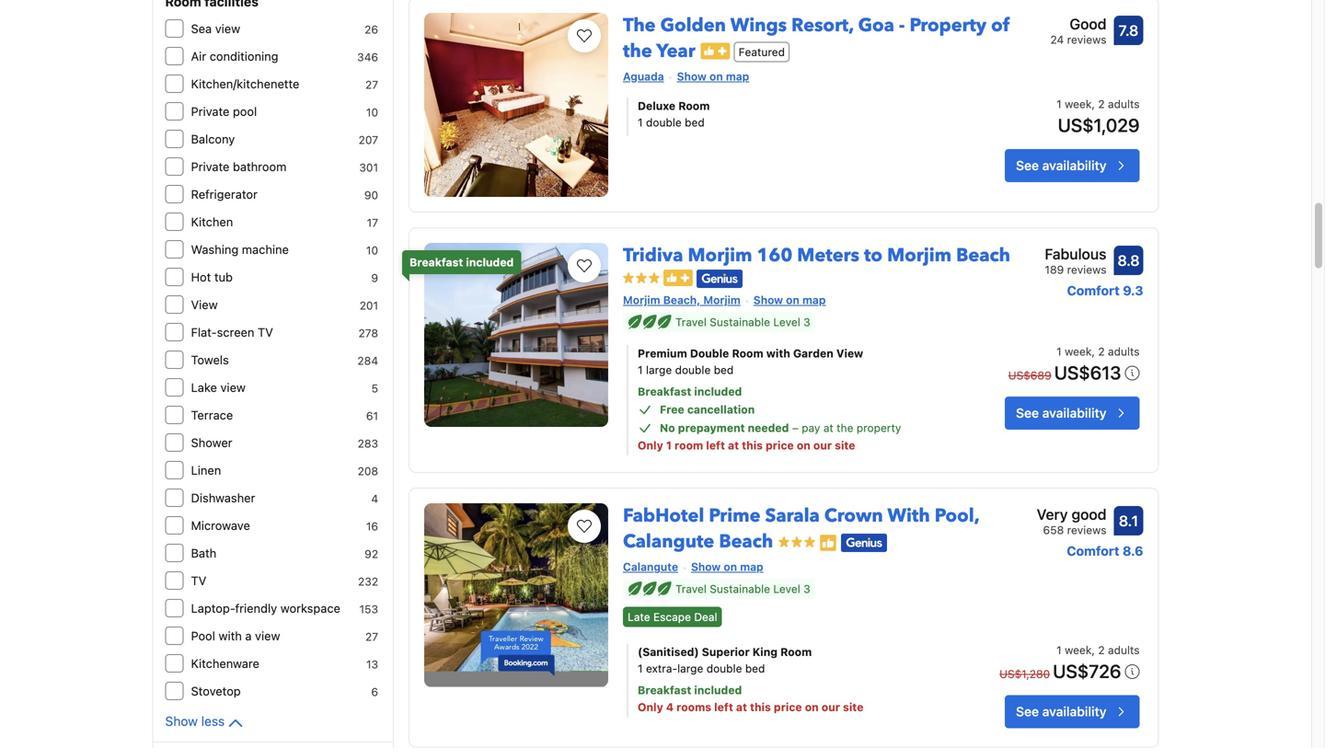 Task type: describe. For each thing, give the bounding box(es) containing it.
show on map for 160
[[753, 294, 826, 307]]

1 vertical spatial view
[[836, 347, 863, 360]]

adults inside 1 week , 2 adults us$1,029
[[1108, 97, 1140, 110]]

153
[[359, 603, 378, 616]]

premium double room with garden view link
[[638, 345, 949, 362]]

comfort 8.6
[[1067, 544, 1143, 559]]

10 for private pool
[[366, 106, 378, 119]]

week for us$613
[[1065, 345, 1092, 358]]

3 for 160
[[803, 316, 810, 329]]

machine
[[242, 242, 289, 256]]

map for sarala
[[740, 561, 763, 573]]

346
[[357, 51, 378, 63]]

0 vertical spatial view
[[191, 298, 218, 311]]

travel for fabhotel
[[675, 583, 707, 596]]

3 see availability from the top
[[1016, 704, 1107, 719]]

morjim left beach, at the right top of page
[[623, 294, 660, 307]]

the inside the golden wings resort, goa - property of the year
[[623, 39, 652, 64]]

double
[[690, 347, 729, 360]]

1 vertical spatial at
[[728, 439, 739, 452]]

beach,
[[663, 294, 700, 307]]

1 only from the top
[[638, 439, 663, 452]]

large inside 1 large double bed breakfast included
[[646, 364, 672, 377]]

bed inside deluxe room 1 double bed
[[685, 116, 705, 129]]

show on map for sarala
[[691, 561, 763, 573]]

0 vertical spatial breakfast
[[410, 256, 463, 269]]

property
[[857, 422, 901, 435]]

large inside (sanitised) superior king room 1 extra-large double bed breakfast included only 4 rooms left at this price on our site
[[677, 662, 703, 675]]

view for lake view
[[220, 381, 246, 394]]

9.3
[[1123, 283, 1143, 298]]

2 inside 1 week , 2 adults us$1,029
[[1098, 97, 1105, 110]]

goa
[[858, 13, 894, 38]]

deluxe room 1 double bed
[[638, 99, 710, 129]]

workspace
[[280, 601, 340, 615]]

tridiva morjim 160 meters to morjim beach image
[[424, 243, 608, 427]]

room inside 'premium double room with garden view' link
[[732, 347, 763, 360]]

fabulous
[[1045, 245, 1107, 263]]

room
[[675, 439, 703, 452]]

week inside 1 week , 2 adults us$1,029
[[1065, 97, 1092, 110]]

see for tridiva morjim 160 meters to morjim beach
[[1016, 406, 1039, 421]]

no
[[660, 422, 675, 435]]

fabulous element
[[1045, 243, 1107, 265]]

morjim right to
[[887, 243, 952, 268]]

5
[[371, 382, 378, 395]]

16
[[366, 520, 378, 533]]

hot tub
[[191, 270, 233, 284]]

bed inside (sanitised) superior king room 1 extra-large double bed breakfast included only 4 rooms left at this price on our site
[[745, 662, 765, 675]]

2 calangute from the top
[[623, 561, 678, 573]]

lake view
[[191, 381, 246, 394]]

left inside (sanitised) superior king room 1 extra-large double bed breakfast included only 4 rooms left at this price on our site
[[714, 701, 733, 714]]

comfort 9.3
[[1067, 283, 1143, 298]]

on inside (sanitised) superior king room 1 extra-large double bed breakfast included only 4 rooms left at this price on our site
[[805, 701, 819, 714]]

level for sarala
[[773, 583, 800, 596]]

towels
[[191, 353, 229, 367]]

61
[[366, 410, 378, 422]]

our inside (sanitised) superior king room 1 extra-large double bed breakfast included only 4 rooms left at this price on our site
[[822, 701, 840, 714]]

(sanitised) superior king room 1 extra-large double bed breakfast included only 4 rooms left at this price on our site
[[638, 646, 864, 714]]

201
[[360, 299, 378, 312]]

a
[[245, 629, 252, 643]]

kitchenware
[[191, 657, 259, 670]]

travel for tridiva
[[675, 316, 707, 329]]

flat-
[[191, 325, 217, 339]]

at inside (sanitised) superior king room 1 extra-large double bed breakfast included only 4 rooms left at this price on our site
[[736, 701, 747, 714]]

fabulous 189 reviews
[[1045, 245, 1107, 276]]

pool
[[233, 104, 257, 118]]

reviews for good
[[1067, 33, 1107, 46]]

2 vertical spatial view
[[255, 629, 280, 643]]

0 vertical spatial site
[[835, 439, 855, 452]]

-
[[899, 13, 905, 38]]

rooms
[[677, 701, 711, 714]]

0 horizontal spatial tv
[[191, 574, 206, 588]]

27 for kitchen/kitchenette
[[365, 78, 378, 91]]

278
[[358, 327, 378, 340]]

travel sustainable level 3 for prime
[[675, 583, 810, 596]]

shower
[[191, 436, 232, 450]]

lake
[[191, 381, 217, 394]]

terrace
[[191, 408, 233, 422]]

flat-screen tv
[[191, 325, 273, 339]]

see availability link for the golden wings resort, goa - property of the year
[[1005, 149, 1140, 182]]

tub
[[214, 270, 233, 284]]

pool
[[191, 629, 215, 643]]

needed
[[748, 422, 789, 435]]

bath
[[191, 546, 217, 560]]

deluxe room link
[[638, 97, 949, 114]]

1 down no
[[666, 439, 672, 452]]

featured
[[739, 46, 785, 58]]

comfort for fabhotel prime sarala crown with pool, calangute beach
[[1067, 544, 1119, 559]]

3 see from the top
[[1016, 704, 1039, 719]]

year
[[656, 39, 695, 64]]

property
[[910, 13, 987, 38]]

the golden wings resort, goa - property of the year
[[623, 13, 1010, 64]]

0 vertical spatial left
[[706, 439, 725, 452]]

bed inside 1 large double bed breakfast included
[[714, 364, 734, 377]]

dishwasher
[[191, 491, 255, 505]]

availability for the golden wings resort, goa - property of the year
[[1042, 158, 1107, 173]]

kitchen
[[191, 215, 233, 229]]

10 for washing machine
[[366, 244, 378, 257]]

sarala
[[765, 504, 820, 529]]

friendly
[[235, 601, 277, 615]]

reviews for fabulous
[[1067, 263, 1107, 276]]

king
[[753, 646, 778, 658]]

see availability for tridiva morjim 160 meters to morjim beach
[[1016, 406, 1107, 421]]

us$1,029
[[1058, 114, 1140, 136]]

conditioning
[[210, 49, 278, 63]]

show for morjim
[[753, 294, 783, 307]]

screen
[[217, 325, 254, 339]]

this inside (sanitised) superior king room 1 extra-large double bed breakfast included only 4 rooms left at this price on our site
[[750, 701, 771, 714]]

sea view
[[191, 22, 240, 35]]

, for us$613
[[1092, 345, 1095, 358]]

1 inside (sanitised) superior king room 1 extra-large double bed breakfast included only 4 rooms left at this price on our site
[[638, 662, 643, 675]]

of
[[991, 13, 1010, 38]]

1 up the us$613
[[1057, 345, 1062, 358]]

stovetop
[[191, 684, 241, 698]]

late
[[628, 611, 650, 623]]

calangute inside fabhotel prime sarala crown with pool, calangute beach
[[623, 529, 714, 555]]

tridiva morjim 160 meters to morjim beach
[[623, 243, 1010, 268]]

9
[[371, 271, 378, 284]]

free cancellation
[[660, 403, 755, 416]]

adults for us$613
[[1108, 345, 1140, 358]]

8.1
[[1119, 512, 1138, 530]]

1 week , 2 adults for us$726
[[1057, 644, 1140, 657]]

, for us$726
[[1092, 644, 1095, 657]]

, inside 1 week , 2 adults us$1,029
[[1092, 97, 1095, 110]]

1 week , 2 adults us$1,029
[[1057, 97, 1140, 136]]

refrigerator
[[191, 187, 258, 201]]

air conditioning
[[191, 49, 278, 63]]

with
[[888, 504, 930, 529]]

1 inside deluxe room 1 double bed
[[638, 116, 643, 129]]

on down pay
[[797, 439, 811, 452]]

prime
[[709, 504, 761, 529]]

–
[[792, 422, 799, 435]]

crown
[[824, 504, 883, 529]]

very good 658 reviews
[[1037, 506, 1107, 537]]

breakfast inside 1 large double bed breakfast included
[[638, 385, 691, 398]]

beach inside fabhotel prime sarala crown with pool, calangute beach
[[719, 529, 773, 555]]

good
[[1072, 506, 1107, 523]]

0 vertical spatial 4
[[371, 492, 378, 505]]

wings
[[730, 13, 787, 38]]

0 vertical spatial at
[[823, 422, 834, 435]]

show inside dropdown button
[[165, 714, 198, 729]]

301
[[359, 161, 378, 174]]

see availability for the golden wings resort, goa - property of the year
[[1016, 158, 1107, 173]]



Task type: locate. For each thing, give the bounding box(es) containing it.
4 left rooms
[[666, 701, 674, 714]]

1 vertical spatial only
[[638, 701, 663, 714]]

tv right screen
[[258, 325, 273, 339]]

private bathroom
[[191, 160, 287, 173]]

good
[[1070, 15, 1107, 33]]

reviews inside good 24 reviews
[[1067, 33, 1107, 46]]

comfort down fabulous 189 reviews
[[1067, 283, 1120, 298]]

1 left extra-
[[638, 662, 643, 675]]

sustainable
[[710, 316, 770, 329], [710, 583, 770, 596]]

2 , from the top
[[1092, 345, 1095, 358]]

1 week from the top
[[1065, 97, 1092, 110]]

beach left 189
[[956, 243, 1010, 268]]

see for the golden wings resort, goa - property of the year
[[1016, 158, 1039, 173]]

1 vertical spatial 3
[[803, 583, 810, 596]]

on
[[710, 70, 723, 83], [786, 294, 800, 307], [797, 439, 811, 452], [724, 561, 737, 573], [805, 701, 819, 714]]

only inside (sanitised) superior king room 1 extra-large double bed breakfast included only 4 rooms left at this price on our site
[[638, 701, 663, 714]]

air
[[191, 49, 206, 63]]

left
[[706, 439, 725, 452], [714, 701, 733, 714]]

week for us$726
[[1065, 644, 1092, 657]]

6
[[371, 686, 378, 698]]

207
[[359, 133, 378, 146]]

golden
[[660, 13, 726, 38]]

0 vertical spatial 1 week , 2 adults
[[1057, 345, 1140, 358]]

1 down premium
[[638, 364, 643, 377]]

1 vertical spatial price
[[774, 701, 802, 714]]

with
[[766, 347, 790, 360], [219, 629, 242, 643]]

2 27 from the top
[[365, 630, 378, 643]]

1 vertical spatial with
[[219, 629, 242, 643]]

price inside (sanitised) superior king room 1 extra-large double bed breakfast included only 4 rooms left at this price on our site
[[774, 701, 802, 714]]

at right pay
[[823, 422, 834, 435]]

genius discounts available at this property. image
[[697, 270, 743, 288], [697, 270, 743, 288], [841, 534, 887, 552], [841, 534, 887, 552]]

morjim beach, morjim
[[623, 294, 741, 307]]

1 vertical spatial left
[[714, 701, 733, 714]]

0 vertical spatial included
[[466, 256, 514, 269]]

good 24 reviews
[[1050, 15, 1107, 46]]

0 vertical spatial adults
[[1108, 97, 1140, 110]]

1 large double bed breakfast included
[[638, 364, 742, 398]]

2 vertical spatial reviews
[[1067, 524, 1107, 537]]

27 up 13
[[365, 630, 378, 643]]

3 adults from the top
[[1108, 644, 1140, 657]]

on for sarala
[[724, 561, 737, 573]]

2 vertical spatial see
[[1016, 704, 1039, 719]]

2 travel sustainable level 3 from the top
[[675, 583, 810, 596]]

travel sustainable level 3
[[675, 316, 810, 329], [675, 583, 810, 596]]

our down pay
[[813, 439, 832, 452]]

(sanitised)
[[638, 646, 699, 658]]

1 horizontal spatial with
[[766, 347, 790, 360]]

on for wings
[[710, 70, 723, 83]]

week up the us$613
[[1065, 345, 1092, 358]]

0 vertical spatial see
[[1016, 158, 1039, 173]]

bed down double
[[714, 364, 734, 377]]

cancellation
[[687, 403, 755, 416]]

1 vertical spatial this
[[750, 701, 771, 714]]

1 vertical spatial large
[[677, 662, 703, 675]]

1 horizontal spatial large
[[677, 662, 703, 675]]

1 private from the top
[[191, 104, 230, 118]]

10 down 17
[[366, 244, 378, 257]]

this down the needed
[[742, 439, 763, 452]]

3 reviews from the top
[[1067, 524, 1107, 537]]

2 horizontal spatial bed
[[745, 662, 765, 675]]

1 vertical spatial ,
[[1092, 345, 1095, 358]]

adults for us$726
[[1108, 644, 1140, 657]]

0 vertical spatial only
[[638, 439, 663, 452]]

1 comfort from the top
[[1067, 283, 1120, 298]]

view right lake
[[220, 381, 246, 394]]

2 for us$613
[[1098, 345, 1105, 358]]

bathroom
[[233, 160, 287, 173]]

4 up 16
[[371, 492, 378, 505]]

travel sustainable level 3 up deal
[[675, 583, 810, 596]]

view right sea
[[215, 22, 240, 35]]

1 calangute from the top
[[623, 529, 714, 555]]

, up the us$613
[[1092, 345, 1095, 358]]

the golden wings resort, goa - property of the year image
[[424, 13, 608, 197]]

this property is part of our preferred plus programme. it is committed to providing outstanding service and excellent value. it will pay us a higher commission if you make a booking. image
[[664, 270, 693, 286], [664, 270, 693, 286]]

, up us$726
[[1092, 644, 1095, 657]]

room right the deluxe
[[678, 99, 710, 112]]

1 vertical spatial bed
[[714, 364, 734, 377]]

2 for us$726
[[1098, 644, 1105, 657]]

2 vertical spatial included
[[694, 684, 742, 697]]

1 vertical spatial 4
[[666, 701, 674, 714]]

private for private bathroom
[[191, 160, 230, 173]]

show on map down year
[[677, 70, 749, 83]]

see availability down us$1,029
[[1016, 158, 1107, 173]]

map for wings
[[726, 70, 749, 83]]

us$1,280
[[999, 668, 1050, 681]]

0 vertical spatial price
[[766, 439, 794, 452]]

7.8
[[1119, 22, 1139, 39]]

1 vertical spatial 1 week , 2 adults
[[1057, 644, 1140, 657]]

2 vertical spatial adults
[[1108, 644, 1140, 657]]

, up us$1,029
[[1092, 97, 1095, 110]]

comfort for tridiva morjim 160 meters to morjim beach
[[1067, 283, 1120, 298]]

microwave
[[191, 519, 250, 532]]

1 week , 2 adults up the us$613
[[1057, 345, 1140, 358]]

scored 8.8 element
[[1114, 246, 1143, 275]]

reviews down fabulous
[[1067, 263, 1107, 276]]

reviews down good
[[1067, 524, 1107, 537]]

2 vertical spatial 2
[[1098, 644, 1105, 657]]

sustainable for morjim
[[710, 316, 770, 329]]

1 vertical spatial show on map
[[753, 294, 826, 307]]

only
[[638, 439, 663, 452], [638, 701, 663, 714]]

this property is part of our preferred partner programme. it is committed to providing commendable service and good value. it will pay us a higher commission if you make a booking. image
[[819, 534, 838, 552], [819, 534, 838, 552]]

1 vertical spatial adults
[[1108, 345, 1140, 358]]

level up 'premium double room with garden view' link
[[773, 316, 800, 329]]

1 adults from the top
[[1108, 97, 1140, 110]]

0 horizontal spatial large
[[646, 364, 672, 377]]

reviews down 'good'
[[1067, 33, 1107, 46]]

show down the 160
[[753, 294, 783, 307]]

2 comfort from the top
[[1067, 544, 1119, 559]]

no prepayment needed – pay at the property
[[660, 422, 901, 435]]

1 vertical spatial sustainable
[[710, 583, 770, 596]]

bed down king on the right of the page
[[745, 662, 765, 675]]

0 vertical spatial view
[[215, 22, 240, 35]]

at right rooms
[[736, 701, 747, 714]]

our
[[813, 439, 832, 452], [822, 701, 840, 714]]

fabhotel prime sarala crown with pool, calangute beach
[[623, 504, 979, 555]]

1 vertical spatial level
[[773, 583, 800, 596]]

bed down year
[[685, 116, 705, 129]]

1 horizontal spatial bed
[[714, 364, 734, 377]]

resort,
[[791, 13, 854, 38]]

adults up the us$613
[[1108, 345, 1140, 358]]

view right "a"
[[255, 629, 280, 643]]

with left garden
[[766, 347, 790, 360]]

us$726
[[1053, 660, 1121, 682]]

1 level from the top
[[773, 316, 800, 329]]

4
[[371, 492, 378, 505], [666, 701, 674, 714]]

2 availability from the top
[[1042, 406, 1107, 421]]

2 2 from the top
[[1098, 345, 1105, 358]]

very good element
[[1037, 504, 1107, 526]]

adults up us$1,029
[[1108, 97, 1140, 110]]

tridiva morjim 160 meters to morjim beach link
[[623, 235, 1010, 268]]

sustainable for prime
[[710, 583, 770, 596]]

2 vertical spatial see availability
[[1016, 704, 1107, 719]]

2 vertical spatial bed
[[745, 662, 765, 675]]

hot
[[191, 270, 211, 284]]

week
[[1065, 97, 1092, 110], [1065, 345, 1092, 358], [1065, 644, 1092, 657]]

show less button
[[165, 712, 247, 734]]

0 horizontal spatial 4
[[371, 492, 378, 505]]

map down featured
[[726, 70, 749, 83]]

2 private from the top
[[191, 160, 230, 173]]

on down prime
[[724, 561, 737, 573]]

show for golden
[[677, 70, 707, 83]]

see availability down the us$613
[[1016, 406, 1107, 421]]

26
[[365, 23, 378, 36]]

1 vertical spatial calangute
[[623, 561, 678, 573]]

0 vertical spatial with
[[766, 347, 790, 360]]

site
[[835, 439, 855, 452], [843, 701, 864, 714]]

availability for tridiva morjim 160 meters to morjim beach
[[1042, 406, 1107, 421]]

2 adults from the top
[[1108, 345, 1140, 358]]

1 vertical spatial 10
[[366, 244, 378, 257]]

pool with a view
[[191, 629, 280, 643]]

1 vertical spatial included
[[694, 385, 742, 398]]

tv down bath
[[191, 574, 206, 588]]

0 vertical spatial see availability link
[[1005, 149, 1140, 182]]

show down year
[[677, 70, 707, 83]]

good element
[[1050, 13, 1107, 35]]

pool,
[[935, 504, 979, 529]]

large down premium
[[646, 364, 672, 377]]

1 horizontal spatial 4
[[666, 701, 674, 714]]

1 3 from the top
[[803, 316, 810, 329]]

see availability link down us$1,029
[[1005, 149, 1140, 182]]

2 travel from the top
[[675, 583, 707, 596]]

1 1 week , 2 adults from the top
[[1057, 345, 1140, 358]]

see availability link for tridiva morjim 160 meters to morjim beach
[[1005, 397, 1140, 430]]

see availability down us$726
[[1016, 704, 1107, 719]]

scored 8.1 element
[[1114, 506, 1143, 536]]

on down (sanitised) superior king room link at the bottom of the page
[[805, 701, 819, 714]]

2 see availability link from the top
[[1005, 397, 1140, 430]]

room right double
[[732, 347, 763, 360]]

map down tridiva morjim 160 meters to morjim beach
[[802, 294, 826, 307]]

the golden wings resort, goa - property of the year link
[[623, 5, 1010, 64]]

laptop-
[[191, 601, 235, 615]]

1
[[1057, 97, 1062, 110], [638, 116, 643, 129], [1057, 345, 1062, 358], [638, 364, 643, 377], [666, 439, 672, 452], [1057, 644, 1062, 657], [638, 662, 643, 675]]

2 up us$1,029
[[1098, 97, 1105, 110]]

1 10 from the top
[[366, 106, 378, 119]]

availability down us$1,029
[[1042, 158, 1107, 173]]

0 vertical spatial tv
[[258, 325, 273, 339]]

sea
[[191, 22, 212, 35]]

658
[[1043, 524, 1064, 537]]

0 horizontal spatial view
[[191, 298, 218, 311]]

reviews inside very good 658 reviews
[[1067, 524, 1107, 537]]

morjim right beach, at the right top of page
[[703, 294, 741, 307]]

view up flat-
[[191, 298, 218, 311]]

0 vertical spatial room
[[678, 99, 710, 112]]

balcony
[[191, 132, 235, 146]]

2 sustainable from the top
[[710, 583, 770, 596]]

double down "superior"
[[706, 662, 742, 675]]

sustainable up deal
[[710, 583, 770, 596]]

availability down the us$613
[[1042, 406, 1107, 421]]

1 week , 2 adults for us$613
[[1057, 345, 1140, 358]]

2 horizontal spatial room
[[780, 646, 812, 658]]

the up aguada on the top of the page
[[623, 39, 652, 64]]

room inside deluxe room 1 double bed
[[678, 99, 710, 112]]

1 up us$726
[[1057, 644, 1062, 657]]

included inside (sanitised) superior king room 1 extra-large double bed breakfast included only 4 rooms left at this price on our site
[[694, 684, 742, 697]]

only down extra-
[[638, 701, 663, 714]]

0 vertical spatial map
[[726, 70, 749, 83]]

0 vertical spatial reviews
[[1067, 33, 1107, 46]]

0 vertical spatial comfort
[[1067, 283, 1120, 298]]

0 vertical spatial travel
[[675, 316, 707, 329]]

27
[[365, 78, 378, 91], [365, 630, 378, 643]]

room right king on the right of the page
[[780, 646, 812, 658]]

escape
[[653, 611, 691, 623]]

1 vertical spatial site
[[843, 701, 864, 714]]

on for 160
[[786, 294, 800, 307]]

this
[[742, 439, 763, 452], [750, 701, 771, 714]]

0 vertical spatial see availability
[[1016, 158, 1107, 173]]

1 inside 1 large double bed breakfast included
[[638, 364, 643, 377]]

left right rooms
[[714, 701, 733, 714]]

travel up deal
[[675, 583, 707, 596]]

our down (sanitised) superior king room link at the bottom of the page
[[822, 701, 840, 714]]

availability
[[1042, 158, 1107, 173], [1042, 406, 1107, 421], [1042, 704, 1107, 719]]

calangute up late at the left
[[623, 561, 678, 573]]

0 horizontal spatial the
[[623, 39, 652, 64]]

show on map down the 160
[[753, 294, 826, 307]]

3 down fabhotel prime sarala crown with pool, calangute beach
[[803, 583, 810, 596]]

double down double
[[675, 364, 711, 377]]

27 down 346
[[365, 78, 378, 91]]

3 for sarala
[[803, 583, 810, 596]]

1 27 from the top
[[365, 78, 378, 91]]

included inside 1 large double bed breakfast included
[[694, 385, 742, 398]]

left down prepayment on the right of the page
[[706, 439, 725, 452]]

2 1 week , 2 adults from the top
[[1057, 644, 1140, 657]]

3 2 from the top
[[1098, 644, 1105, 657]]

283
[[358, 437, 378, 450]]

1 down the deluxe
[[638, 116, 643, 129]]

8.8
[[1118, 252, 1140, 269]]

on down the 160
[[786, 294, 800, 307]]

0 horizontal spatial with
[[219, 629, 242, 643]]

2 vertical spatial show on map
[[691, 561, 763, 573]]

0 vertical spatial travel sustainable level 3
[[675, 316, 810, 329]]

1 vertical spatial travel
[[675, 583, 707, 596]]

map down prime
[[740, 561, 763, 573]]

price down (sanitised) superior king room link at the bottom of the page
[[774, 701, 802, 714]]

on down 'golden'
[[710, 70, 723, 83]]

double down the deluxe
[[646, 116, 682, 129]]

232
[[358, 575, 378, 588]]

us$689
[[1008, 369, 1052, 382]]

0 vertical spatial calangute
[[623, 529, 714, 555]]

0 vertical spatial 27
[[365, 78, 378, 91]]

3 availability from the top
[[1042, 704, 1107, 719]]

double inside 1 large double bed breakfast included
[[675, 364, 711, 377]]

0 vertical spatial the
[[623, 39, 652, 64]]

see availability link down the us$613
[[1005, 397, 1140, 430]]

1 sustainable from the top
[[710, 316, 770, 329]]

1 travel sustainable level 3 from the top
[[675, 316, 810, 329]]

0 vertical spatial level
[[773, 316, 800, 329]]

4 inside (sanitised) superior king room 1 extra-large double bed breakfast included only 4 rooms left at this price on our site
[[666, 701, 674, 714]]

breakfast
[[410, 256, 463, 269], [638, 385, 691, 398], [638, 684, 691, 697]]

3 , from the top
[[1092, 644, 1095, 657]]

1 vertical spatial availability
[[1042, 406, 1107, 421]]

beach down prime
[[719, 529, 773, 555]]

scored 7.8 element
[[1114, 16, 1143, 45]]

1 vertical spatial tv
[[191, 574, 206, 588]]

2 only from the top
[[638, 701, 663, 714]]

1 vertical spatial our
[[822, 701, 840, 714]]

0 horizontal spatial bed
[[685, 116, 705, 129]]

kitchen/kitchenette
[[191, 77, 299, 91]]

comfort down good
[[1067, 544, 1119, 559]]

breakfast inside (sanitised) superior king room 1 extra-large double bed breakfast included only 4 rooms left at this price on our site
[[638, 684, 691, 697]]

2 level from the top
[[773, 583, 800, 596]]

2 vertical spatial availability
[[1042, 704, 1107, 719]]

1 see availability link from the top
[[1005, 149, 1140, 182]]

0 vertical spatial show on map
[[677, 70, 749, 83]]

aguada
[[623, 70, 664, 83]]

1 2 from the top
[[1098, 97, 1105, 110]]

1 vertical spatial see availability link
[[1005, 397, 1140, 430]]

reviews inside fabulous 189 reviews
[[1067, 263, 1107, 276]]

deal
[[694, 611, 717, 623]]

calangute down "fabhotel"
[[623, 529, 714, 555]]

2 vertical spatial see availability link
[[1005, 695, 1140, 728]]

this down king on the right of the page
[[750, 701, 771, 714]]

deluxe
[[638, 99, 676, 112]]

1 vertical spatial travel sustainable level 3
[[675, 583, 810, 596]]

0 vertical spatial 3
[[803, 316, 810, 329]]

1 see from the top
[[1016, 158, 1039, 173]]

price down no prepayment needed – pay at the property
[[766, 439, 794, 452]]

private down balcony
[[191, 160, 230, 173]]

2 reviews from the top
[[1067, 263, 1107, 276]]

1 availability from the top
[[1042, 158, 1107, 173]]

private for private pool
[[191, 104, 230, 118]]

private up balcony
[[191, 104, 230, 118]]

2 week from the top
[[1065, 345, 1092, 358]]

double inside deluxe room 1 double bed
[[646, 116, 682, 129]]

3 see availability link from the top
[[1005, 695, 1140, 728]]

2 up us$726
[[1098, 644, 1105, 657]]

1 reviews from the top
[[1067, 33, 1107, 46]]

double inside (sanitised) superior king room 1 extra-large double bed breakfast included only 4 rooms left at this price on our site
[[706, 662, 742, 675]]

premium
[[638, 347, 687, 360]]

1 horizontal spatial beach
[[956, 243, 1010, 268]]

room inside (sanitised) superior king room 1 extra-large double bed breakfast included only 4 rooms left at this price on our site
[[780, 646, 812, 658]]

3 week from the top
[[1065, 644, 1092, 657]]

garden
[[793, 347, 834, 360]]

map for 160
[[802, 294, 826, 307]]

linen
[[191, 463, 221, 477]]

1 travel from the top
[[675, 316, 707, 329]]

2 vertical spatial double
[[706, 662, 742, 675]]

1 vertical spatial room
[[732, 347, 763, 360]]

1 horizontal spatial the
[[837, 422, 853, 435]]

week up us$726
[[1065, 644, 1092, 657]]

13
[[366, 658, 378, 671]]

1 vertical spatial beach
[[719, 529, 773, 555]]

show on map for wings
[[677, 70, 749, 83]]

208
[[358, 465, 378, 478]]

level down fabhotel prime sarala crown with pool, calangute beach
[[773, 583, 800, 596]]

10 up 207
[[366, 106, 378, 119]]

adults up us$726
[[1108, 644, 1140, 657]]

2 see availability from the top
[[1016, 406, 1107, 421]]

0 vertical spatial sustainable
[[710, 316, 770, 329]]

0 vertical spatial beach
[[956, 243, 1010, 268]]

2 3 from the top
[[803, 583, 810, 596]]

travel sustainable level 3 up the premium double room with garden view
[[675, 316, 810, 329]]

very
[[1037, 506, 1068, 523]]

2 10 from the top
[[366, 244, 378, 257]]

27 for pool with a view
[[365, 630, 378, 643]]

0 vertical spatial availability
[[1042, 158, 1107, 173]]

1 vertical spatial see availability
[[1016, 406, 1107, 421]]

fabhotel prime sarala crown with pool, calangute beach image
[[424, 504, 608, 688]]

show
[[677, 70, 707, 83], [753, 294, 783, 307], [691, 561, 721, 573], [165, 714, 198, 729]]

17
[[367, 216, 378, 229]]

morjim left the 160
[[688, 243, 752, 268]]

see availability link
[[1005, 149, 1140, 182], [1005, 397, 1140, 430], [1005, 695, 1140, 728]]

1 vertical spatial comfort
[[1067, 544, 1119, 559]]

0 horizontal spatial beach
[[719, 529, 773, 555]]

1 vertical spatial the
[[837, 422, 853, 435]]

284
[[357, 354, 378, 367]]

fabhotel
[[623, 504, 704, 529]]

show for prime
[[691, 561, 721, 573]]

1 vertical spatial view
[[220, 381, 246, 394]]

large down (sanitised)
[[677, 662, 703, 675]]

free
[[660, 403, 684, 416]]

sustainable up the premium double room with garden view
[[710, 316, 770, 329]]

0 vertical spatial ,
[[1092, 97, 1095, 110]]

24
[[1050, 33, 1064, 46]]

tridiva
[[623, 243, 683, 268]]

2 vertical spatial breakfast
[[638, 684, 691, 697]]

this property is part of our preferred plus programme. it is committed to providing outstanding service and excellent value. it will pay us a higher commission if you make a booking. image
[[701, 43, 730, 59], [701, 43, 730, 59]]

view right garden
[[836, 347, 863, 360]]

0 vertical spatial this
[[742, 439, 763, 452]]

view for sea view
[[215, 22, 240, 35]]

pay
[[802, 422, 820, 435]]

the left property
[[837, 422, 853, 435]]

0 vertical spatial our
[[813, 439, 832, 452]]

show left less
[[165, 714, 198, 729]]

0 horizontal spatial room
[[678, 99, 710, 112]]

site down no prepayment needed – pay at the property
[[835, 439, 855, 452]]

level
[[773, 316, 800, 329], [773, 583, 800, 596]]

1 vertical spatial reviews
[[1067, 263, 1107, 276]]

travel down morjim beach, morjim
[[675, 316, 707, 329]]

level for 160
[[773, 316, 800, 329]]

at down prepayment on the right of the page
[[728, 439, 739, 452]]

extra-
[[646, 662, 677, 675]]

price
[[766, 439, 794, 452], [774, 701, 802, 714]]

2 see from the top
[[1016, 406, 1039, 421]]

travel sustainable level 3 for morjim
[[675, 316, 810, 329]]

1 , from the top
[[1092, 97, 1095, 110]]

1 inside 1 week , 2 adults us$1,029
[[1057, 97, 1062, 110]]

1 vertical spatial 2
[[1098, 345, 1105, 358]]

availability down us$726
[[1042, 704, 1107, 719]]

0 vertical spatial week
[[1065, 97, 1092, 110]]

washing
[[191, 242, 239, 256]]

1 see availability from the top
[[1016, 158, 1107, 173]]

1 vertical spatial double
[[675, 364, 711, 377]]

see availability link down us$726
[[1005, 695, 1140, 728]]

1 horizontal spatial tv
[[258, 325, 273, 339]]

site inside (sanitised) superior king room 1 extra-large double bed breakfast included only 4 rooms left at this price on our site
[[843, 701, 864, 714]]



Task type: vqa. For each thing, say whether or not it's contained in the screenshot.
Kitchenware
yes



